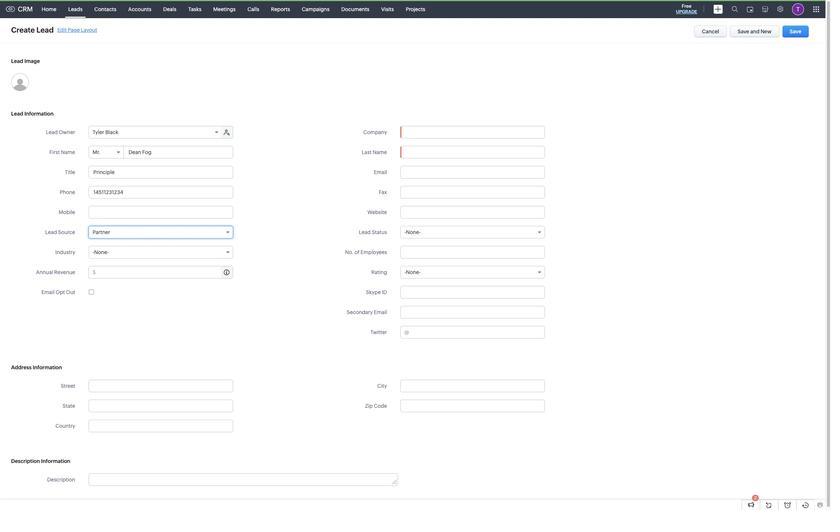 Task type: locate. For each thing, give the bounding box(es) containing it.
zip
[[365, 403, 373, 409]]

None text field
[[89, 186, 233, 199], [89, 206, 233, 219], [400, 246, 545, 259], [97, 267, 233, 278], [89, 380, 233, 393], [400, 400, 545, 413], [89, 420, 233, 432], [89, 186, 233, 199], [89, 206, 233, 219], [400, 246, 545, 259], [97, 267, 233, 278], [89, 380, 233, 393], [400, 400, 545, 413], [89, 420, 233, 432]]

profile image
[[792, 3, 804, 15]]

lead for lead source
[[45, 230, 57, 235]]

information
[[24, 111, 54, 117], [33, 365, 62, 371], [41, 459, 70, 465]]

edit page layout link
[[57, 27, 97, 33]]

2 vertical spatial -none- field
[[400, 266, 545, 279]]

information for address information
[[33, 365, 62, 371]]

reports link
[[265, 0, 296, 18]]

1 vertical spatial -none-
[[93, 250, 109, 255]]

name right last
[[373, 149, 387, 155]]

annual
[[36, 270, 53, 276]]

create menu element
[[709, 0, 728, 18]]

meetings link
[[207, 0, 242, 18]]

2 vertical spatial none-
[[406, 270, 421, 276]]

@
[[405, 330, 409, 336]]

lead for lead status
[[359, 230, 371, 235]]

industry
[[55, 250, 75, 255]]

0 vertical spatial none-
[[406, 230, 421, 235]]

save
[[738, 29, 750, 34], [790, 29, 802, 34]]

1 vertical spatial -none- field
[[89, 246, 233, 259]]

1 horizontal spatial save
[[790, 29, 802, 34]]

-none- right status
[[405, 230, 421, 235]]

1 vertical spatial information
[[33, 365, 62, 371]]

none- for lead status
[[406, 230, 421, 235]]

create lead edit page layout
[[11, 26, 97, 34]]

- right rating
[[405, 270, 406, 276]]

projects
[[406, 6, 425, 12]]

none- for rating
[[406, 270, 421, 276]]

phone
[[60, 189, 75, 195]]

upgrade
[[676, 9, 697, 14]]

out
[[66, 290, 75, 296]]

tyler
[[93, 129, 104, 135]]

2 save from the left
[[790, 29, 802, 34]]

save button
[[783, 26, 809, 37]]

create menu image
[[714, 5, 723, 14]]

save inside button
[[738, 29, 750, 34]]

lead information
[[11, 111, 54, 117]]

lead left image
[[11, 58, 23, 64]]

information up lead owner
[[24, 111, 54, 117]]

none-
[[406, 230, 421, 235], [94, 250, 109, 255], [406, 270, 421, 276]]

-none- field for industry
[[89, 246, 233, 259]]

lead owner
[[46, 129, 75, 135]]

-None- field
[[400, 226, 545, 239], [89, 246, 233, 259], [400, 266, 545, 279]]

leads
[[68, 6, 83, 12]]

email for email
[[374, 169, 387, 175]]

-
[[405, 230, 406, 235], [93, 250, 94, 255], [405, 270, 406, 276]]

lead left source
[[45, 230, 57, 235]]

accounts link
[[122, 0, 157, 18]]

1 vertical spatial none-
[[94, 250, 109, 255]]

deals
[[163, 6, 176, 12]]

0 horizontal spatial save
[[738, 29, 750, 34]]

save left and
[[738, 29, 750, 34]]

search image
[[732, 6, 738, 12]]

0 vertical spatial -none- field
[[400, 226, 545, 239]]

email up the twitter
[[374, 310, 387, 316]]

0 vertical spatial information
[[24, 111, 54, 117]]

lead
[[36, 26, 54, 34], [11, 58, 23, 64], [11, 111, 23, 117], [46, 129, 58, 135], [45, 230, 57, 235], [359, 230, 371, 235]]

-none- for industry
[[93, 250, 109, 255]]

1 vertical spatial -
[[93, 250, 94, 255]]

image
[[24, 58, 40, 64]]

no. of employees
[[345, 250, 387, 255]]

contacts link
[[88, 0, 122, 18]]

description information
[[11, 459, 70, 465]]

-none-
[[405, 230, 421, 235], [93, 250, 109, 255], [405, 270, 421, 276]]

information down country
[[41, 459, 70, 465]]

no.
[[345, 250, 354, 255]]

search element
[[728, 0, 743, 18]]

tasks link
[[182, 0, 207, 18]]

-none- for lead status
[[405, 230, 421, 235]]

company
[[364, 129, 387, 135]]

reports
[[271, 6, 290, 12]]

name for first name
[[61, 149, 75, 155]]

None text field
[[401, 126, 545, 138], [400, 146, 545, 159], [124, 146, 233, 158], [89, 166, 233, 179], [400, 166, 545, 179], [400, 186, 545, 199], [400, 206, 545, 219], [400, 286, 545, 299], [400, 306, 545, 319], [410, 327, 545, 339], [400, 380, 545, 393], [89, 400, 233, 413], [89, 474, 398, 486], [401, 126, 545, 138], [400, 146, 545, 159], [124, 146, 233, 158], [89, 166, 233, 179], [400, 166, 545, 179], [400, 186, 545, 199], [400, 206, 545, 219], [400, 286, 545, 299], [400, 306, 545, 319], [410, 327, 545, 339], [400, 380, 545, 393], [89, 400, 233, 413], [89, 474, 398, 486]]

email up "fax"
[[374, 169, 387, 175]]

0 vertical spatial -none-
[[405, 230, 421, 235]]

-none- down partner
[[93, 250, 109, 255]]

0 vertical spatial email
[[374, 169, 387, 175]]

email left opt
[[41, 290, 55, 296]]

- for lead status
[[405, 230, 406, 235]]

- right status
[[405, 230, 406, 235]]

0 vertical spatial description
[[11, 459, 40, 465]]

save down profile image
[[790, 29, 802, 34]]

lead down 'image'
[[11, 111, 23, 117]]

1 horizontal spatial name
[[373, 149, 387, 155]]

Tyler Black field
[[89, 126, 222, 138]]

description
[[11, 459, 40, 465], [47, 477, 75, 483]]

cancel
[[702, 29, 719, 34]]

none- down partner
[[94, 250, 109, 255]]

2 vertical spatial information
[[41, 459, 70, 465]]

1 vertical spatial email
[[41, 290, 55, 296]]

website
[[368, 210, 387, 215]]

lead left "owner"
[[46, 129, 58, 135]]

0 horizontal spatial name
[[61, 149, 75, 155]]

skype id
[[366, 290, 387, 296]]

status
[[372, 230, 387, 235]]

2 vertical spatial email
[[374, 310, 387, 316]]

none- right status
[[406, 230, 421, 235]]

1 vertical spatial description
[[47, 477, 75, 483]]

free upgrade
[[676, 3, 697, 14]]

information right "address" on the bottom left of page
[[33, 365, 62, 371]]

1 horizontal spatial description
[[47, 477, 75, 483]]

2 vertical spatial -
[[405, 270, 406, 276]]

2 vertical spatial -none-
[[405, 270, 421, 276]]

-none- right rating
[[405, 270, 421, 276]]

0 vertical spatial -
[[405, 230, 406, 235]]

- up $
[[93, 250, 94, 255]]

email
[[374, 169, 387, 175], [41, 290, 55, 296], [374, 310, 387, 316]]

name
[[61, 149, 75, 155], [373, 149, 387, 155]]

tasks
[[188, 6, 201, 12]]

save inside button
[[790, 29, 802, 34]]

city
[[377, 383, 387, 389]]

1 name from the left
[[61, 149, 75, 155]]

save for save and new
[[738, 29, 750, 34]]

0 horizontal spatial description
[[11, 459, 40, 465]]

lead left status
[[359, 230, 371, 235]]

partner
[[93, 230, 110, 235]]

email opt out
[[41, 290, 75, 296]]

2 name from the left
[[373, 149, 387, 155]]

tyler black
[[93, 129, 118, 135]]

1 save from the left
[[738, 29, 750, 34]]

None field
[[401, 126, 545, 138], [89, 420, 233, 432], [401, 126, 545, 138], [89, 420, 233, 432]]

visits link
[[375, 0, 400, 18]]

none- right rating
[[406, 270, 421, 276]]

zip code
[[365, 403, 387, 409]]

none- for industry
[[94, 250, 109, 255]]

- for rating
[[405, 270, 406, 276]]

campaigns
[[302, 6, 330, 12]]

lead status
[[359, 230, 387, 235]]

name right first
[[61, 149, 75, 155]]

edit
[[57, 27, 67, 33]]



Task type: describe. For each thing, give the bounding box(es) containing it.
free
[[682, 3, 692, 9]]

name for last name
[[373, 149, 387, 155]]

description for description information
[[11, 459, 40, 465]]

lead for lead information
[[11, 111, 23, 117]]

lead image
[[11, 58, 40, 64]]

id
[[382, 290, 387, 296]]

lead for lead owner
[[46, 129, 58, 135]]

street
[[61, 383, 75, 389]]

calls
[[248, 6, 259, 12]]

save and new
[[738, 29, 772, 34]]

secondary email
[[347, 310, 387, 316]]

Partner field
[[89, 226, 233, 239]]

employees
[[361, 250, 387, 255]]

home
[[42, 6, 56, 12]]

opt
[[56, 290, 65, 296]]

save and new button
[[730, 26, 780, 37]]

crm
[[18, 5, 33, 13]]

country
[[55, 423, 75, 429]]

black
[[105, 129, 118, 135]]

source
[[58, 230, 75, 235]]

lead for lead image
[[11, 58, 23, 64]]

-none- field for lead status
[[400, 226, 545, 239]]

fax
[[379, 189, 387, 195]]

address information
[[11, 365, 62, 371]]

-none- field for rating
[[400, 266, 545, 279]]

$
[[93, 270, 96, 276]]

twitter
[[371, 330, 387, 336]]

documents link
[[336, 0, 375, 18]]

new
[[761, 29, 772, 34]]

and
[[751, 29, 760, 34]]

Mr. field
[[89, 146, 124, 158]]

owner
[[59, 129, 75, 135]]

revenue
[[54, 270, 75, 276]]

home link
[[36, 0, 62, 18]]

crm link
[[6, 5, 33, 13]]

mobile
[[59, 210, 75, 215]]

title
[[65, 169, 75, 175]]

documents
[[341, 6, 369, 12]]

address
[[11, 365, 32, 371]]

email for email opt out
[[41, 290, 55, 296]]

mr.
[[93, 149, 100, 155]]

first
[[49, 149, 60, 155]]

description for description
[[47, 477, 75, 483]]

image image
[[11, 73, 29, 91]]

last
[[362, 149, 372, 155]]

meetings
[[213, 6, 236, 12]]

profile element
[[788, 0, 809, 18]]

skype
[[366, 290, 381, 296]]

of
[[355, 250, 360, 255]]

layout
[[81, 27, 97, 33]]

- for industry
[[93, 250, 94, 255]]

page
[[68, 27, 80, 33]]

first name
[[49, 149, 75, 155]]

code
[[374, 403, 387, 409]]

information for description information
[[41, 459, 70, 465]]

state
[[63, 403, 75, 409]]

contacts
[[94, 6, 116, 12]]

calendar image
[[747, 6, 753, 12]]

deals link
[[157, 0, 182, 18]]

2
[[755, 496, 757, 501]]

lead source
[[45, 230, 75, 235]]

last name
[[362, 149, 387, 155]]

-none- for rating
[[405, 270, 421, 276]]

annual revenue
[[36, 270, 75, 276]]

accounts
[[128, 6, 151, 12]]

projects link
[[400, 0, 431, 18]]

calls link
[[242, 0, 265, 18]]

create
[[11, 26, 35, 34]]

rating
[[371, 270, 387, 276]]

save for save
[[790, 29, 802, 34]]

information for lead information
[[24, 111, 54, 117]]

lead left edit
[[36, 26, 54, 34]]

leads link
[[62, 0, 88, 18]]

campaigns link
[[296, 0, 336, 18]]

secondary
[[347, 310, 373, 316]]

visits
[[381, 6, 394, 12]]

cancel button
[[694, 26, 727, 37]]



Task type: vqa. For each thing, say whether or not it's contained in the screenshot.
LEAD STATUS on the top left of the page
yes



